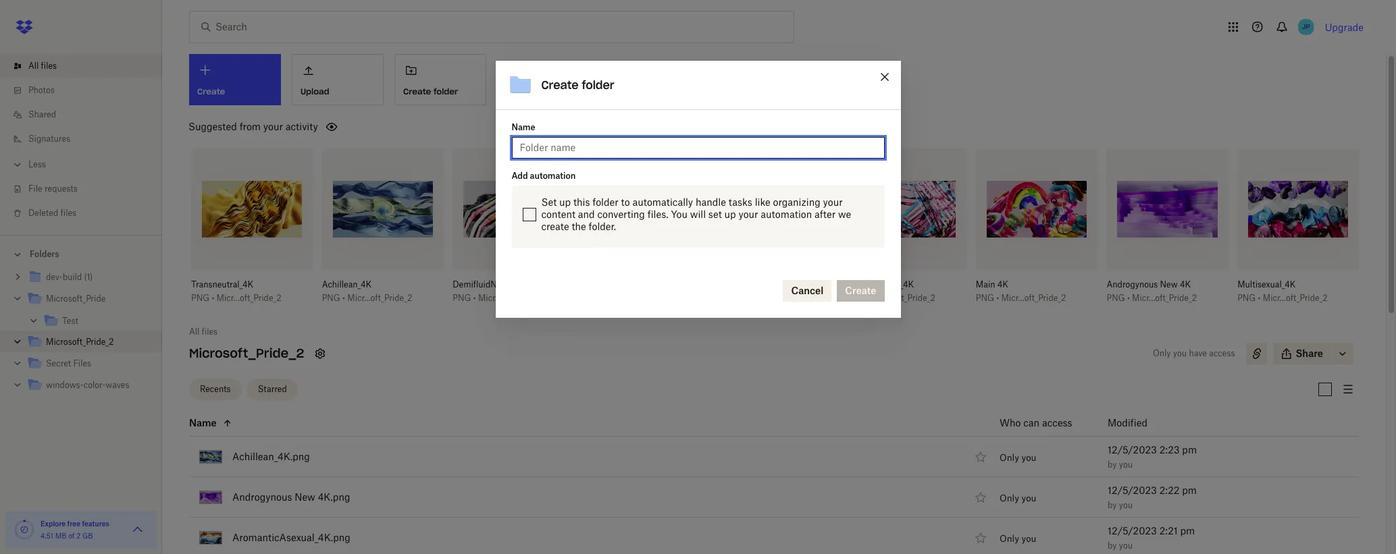 Task type: describe. For each thing, give the bounding box(es) containing it.
• inside multisexual_4k png • micr…oft_pride_2
[[1259, 293, 1261, 303]]

test link
[[43, 313, 151, 331]]

dropbox image
[[11, 14, 38, 41]]

secret
[[46, 359, 71, 369]]

achillean_4k button
[[322, 280, 414, 291]]

suggested from your activity
[[189, 121, 318, 132]]

achillean_4k png • micr…oft_pride_2
[[322, 280, 412, 303]]

4 png • micr…oft_pride_2 button from the left
[[715, 293, 807, 304]]

pm for 12/5/2023 2:21 pm
[[1181, 525, 1196, 537]]

file requests
[[28, 184, 78, 194]]

by for 12/5/2023 2:23 pm
[[1108, 460, 1117, 470]]

files for topmost all files link
[[41, 61, 57, 71]]

test
[[62, 316, 78, 326]]

only you for 12/5/2023 2:22 pm
[[1000, 493, 1037, 504]]

windows-
[[46, 380, 84, 391]]

only you button for 12/5/2023 2:22 pm
[[1000, 493, 1037, 504]]

signatures link
[[11, 127, 162, 151]]

png inside achillean_4k png • micr…oft_pride_2
[[322, 293, 340, 303]]

requests
[[45, 184, 78, 194]]

windows-color-waves
[[46, 380, 129, 391]]

after
[[815, 209, 836, 220]]

explore
[[41, 520, 66, 528]]

will
[[690, 209, 706, 220]]

0 horizontal spatial your
[[263, 121, 283, 132]]

file requests link
[[11, 177, 162, 201]]

folder inside set up this folder to automatically handle tasks like organizing your content and converting files. you will set up your automation after we create the folder.
[[593, 197, 619, 208]]

less
[[28, 159, 46, 170]]

main
[[976, 280, 996, 290]]

png • micr…oft_pride_2
[[715, 293, 805, 303]]

demifluidnew_4k png • micr…oft_pride_2
[[453, 280, 543, 303]]

1 horizontal spatial all
[[189, 327, 200, 337]]

main 4k button
[[976, 280, 1068, 291]]

only for 12/5/2023 2:21 pm
[[1000, 534, 1020, 545]]

secret files
[[46, 359, 91, 369]]

4.51
[[41, 532, 53, 541]]

demifluidnew_4k button
[[453, 280, 545, 291]]

microsoft_pride link
[[27, 291, 151, 309]]

only for 12/5/2023 2:22 pm
[[1000, 493, 1020, 504]]

upgrade
[[1326, 21, 1364, 33]]

photos
[[28, 85, 55, 95]]

file
[[28, 184, 42, 194]]

name inside create folder dialog
[[512, 122, 535, 133]]

photos link
[[11, 78, 162, 103]]

/microsoft_pride_2/achillean_4k.png image
[[199, 450, 222, 464]]

• inside achillean_4k png • micr…oft_pride_2
[[343, 293, 345, 303]]

create folder inside button
[[403, 86, 458, 96]]

you
[[671, 209, 688, 220]]

2:21
[[1160, 525, 1178, 537]]

main 4k png • micr…oft_pride_2
[[976, 280, 1067, 303]]

waves
[[106, 380, 129, 391]]

micr…oft_pride_2 inside androgynous new 4k png • micr…oft_pride_2
[[1133, 293, 1197, 303]]

like
[[755, 197, 771, 208]]

color-
[[84, 380, 106, 391]]

only for 12/5/2023 2:23 pm
[[1000, 453, 1020, 463]]

explore free features 4.51 mb of 2 gb
[[41, 520, 109, 541]]

only you for 12/5/2023 2:21 pm
[[1000, 534, 1037, 545]]

only you button for 12/5/2023 2:21 pm
[[1000, 534, 1037, 545]]

microsoft_pride_2 link
[[27, 334, 151, 352]]

transneutral_4k button
[[191, 280, 283, 291]]

png • micr…oft_pride_2 button for transfeminine_4k
[[845, 293, 937, 304]]

folders
[[30, 249, 59, 259]]

cancel
[[792, 285, 824, 297]]

micr…oft_pride_2 inside multisexual_4k png • micr…oft_pride_2
[[1263, 293, 1328, 303]]

12/5/2023 for 12/5/2023 2:21 pm
[[1108, 525, 1157, 537]]

add
[[512, 171, 528, 181]]

create inside dialog
[[542, 78, 579, 92]]

we
[[839, 209, 852, 220]]

share
[[1296, 348, 1324, 360]]

png • micr…oft_pride_2 button for demifluidnew_4k
[[453, 293, 545, 304]]

achillean_4k.png link
[[232, 449, 310, 465]]

folders button
[[0, 244, 162, 264]]

secret files link
[[27, 355, 151, 374]]

transfeminine_4k
[[845, 280, 914, 290]]

multisexual_4k png • micr…oft_pride_2
[[1238, 280, 1328, 303]]

set
[[709, 209, 722, 220]]

shared
[[28, 109, 56, 120]]

deleted files
[[28, 208, 76, 218]]

png inside transneutral_4k png • micr…oft_pride_2
[[191, 293, 210, 303]]

create inside button
[[403, 86, 431, 96]]

androgynous new 4k.png link
[[232, 490, 350, 506]]

1 horizontal spatial up
[[725, 209, 736, 220]]

all inside list item
[[28, 61, 39, 71]]

aromanticasexual_4k.png
[[232, 532, 351, 544]]

png • micr…oft_pride_2 button for achillean_4k
[[322, 293, 414, 304]]

by for 12/5/2023 2:22 pm
[[1108, 500, 1117, 511]]

free
[[67, 520, 80, 528]]

who can access
[[1000, 417, 1073, 429]]

transneutral_4k
[[191, 280, 254, 290]]

folder inside button
[[434, 86, 458, 96]]

1 horizontal spatial your
[[739, 209, 759, 220]]

files
[[73, 359, 91, 369]]

add to starred image for 12/5/2023 2:23 pm
[[973, 449, 989, 465]]

can
[[1024, 417, 1040, 429]]

create
[[542, 221, 569, 233]]

this
[[574, 197, 590, 208]]

recents
[[200, 384, 231, 394]]

suggested
[[189, 121, 237, 132]]

micr…oft_pride_2 inside achillean_4k png • micr…oft_pride_2
[[347, 293, 412, 303]]

multisexual_4k button
[[1238, 280, 1330, 291]]

have
[[1190, 349, 1207, 359]]

add to starred image for 12/5/2023 2:22 pm
[[973, 490, 989, 506]]

4k inside main 4k png • micr…oft_pride_2
[[998, 280, 1009, 290]]



Task type: vqa. For each thing, say whether or not it's contained in the screenshot.
topmost the will
no



Task type: locate. For each thing, give the bounding box(es) containing it.
2 vertical spatial only you
[[1000, 534, 1037, 545]]

name achillean_4k.png, modified 12/5/2023 2:23 pm, element
[[159, 437, 1360, 478]]

1 vertical spatial name
[[189, 417, 217, 429]]

0 vertical spatial add to starred image
[[973, 449, 989, 465]]

only you inside name androgynous new 4k.png, modified 12/5/2023 2:22 pm, element
[[1000, 493, 1037, 504]]

name up the add
[[512, 122, 535, 133]]

• inside androgynous new 4k png • micr…oft_pride_2
[[1128, 293, 1130, 303]]

png
[[191, 293, 210, 303], [322, 293, 340, 303], [453, 293, 471, 303], [715, 293, 733, 303], [845, 293, 864, 303], [976, 293, 995, 303], [1107, 293, 1126, 303], [1238, 293, 1256, 303]]

12/5/2023 inside the 12/5/2023 2:23 pm by you
[[1108, 444, 1157, 456]]

micr…oft_pride_2 inside main 4k png • micr…oft_pride_2
[[1002, 293, 1067, 303]]

access right can
[[1043, 417, 1073, 429]]

2 vertical spatial add to starred image
[[973, 530, 989, 546]]

androgynous new 4k button
[[1107, 280, 1199, 291]]

gb
[[82, 532, 93, 541]]

0 vertical spatial new
[[1161, 280, 1178, 290]]

files down transneutral_4k png • micr…oft_pride_2
[[202, 327, 218, 337]]

8 • from the left
[[1259, 293, 1261, 303]]

1 png from the left
[[191, 293, 210, 303]]

name button
[[189, 415, 967, 431]]

less image
[[11, 158, 24, 172]]

achillean_4k.png
[[232, 451, 310, 463]]

0 horizontal spatial create
[[403, 86, 431, 96]]

• inside transfeminine_4k png • micr…oft_pride_2
[[866, 293, 869, 303]]

0 vertical spatial all
[[28, 61, 39, 71]]

name inside name button
[[189, 417, 217, 429]]

micr…oft_pride_2 inside demifluidnew_4k png • micr…oft_pride_2
[[478, 293, 543, 303]]

microsoft_pride_2 up starred
[[189, 346, 304, 362]]

4k inside androgynous new 4k png • micr…oft_pride_2
[[1180, 280, 1191, 290]]

deleted
[[28, 208, 58, 218]]

png • micr…oft_pride_2 button for androgynous
[[1107, 293, 1199, 304]]

1 vertical spatial access
[[1043, 417, 1073, 429]]

automation inside set up this folder to automatically handle tasks like organizing your content and converting files. you will set up your automation after we create the folder.
[[761, 209, 812, 220]]

4 micr…oft_pride_2 from the left
[[740, 293, 805, 303]]

3 only you button from the top
[[1000, 534, 1037, 545]]

1 vertical spatial pm
[[1183, 485, 1197, 496]]

12/5/2023 for 12/5/2023 2:23 pm
[[1108, 444, 1157, 456]]

micr…oft_pride_2 inside button
[[740, 293, 805, 303]]

png inside androgynous new 4k png • micr…oft_pride_2
[[1107, 293, 1126, 303]]

png • micr…oft_pride_2 button for multisexual_4k
[[1238, 293, 1330, 304]]

only you inside the name aromanticasexual_4k.png, modified 12/5/2023 2:21 pm, element
[[1000, 534, 1037, 545]]

0 vertical spatial all files link
[[11, 54, 162, 78]]

5 png • micr…oft_pride_2 button from the left
[[845, 293, 937, 304]]

0 vertical spatial pm
[[1183, 444, 1197, 456]]

androgynous for androgynous new 4k png • micr…oft_pride_2
[[1107, 280, 1158, 290]]

create folder button
[[395, 54, 487, 105]]

1 vertical spatial by
[[1108, 500, 1117, 511]]

1 vertical spatial all files
[[189, 327, 218, 337]]

3 add to starred image from the top
[[973, 530, 989, 546]]

6 png • micr…oft_pride_2 button from the left
[[976, 293, 1068, 304]]

only you button inside name androgynous new 4k.png, modified 12/5/2023 2:22 pm, element
[[1000, 493, 1037, 504]]

files inside list item
[[41, 61, 57, 71]]

files.
[[648, 209, 669, 220]]

0 vertical spatial up
[[560, 197, 571, 208]]

Name text field
[[520, 141, 877, 155]]

to
[[621, 197, 630, 208]]

files up photos
[[41, 61, 57, 71]]

2 vertical spatial by
[[1108, 541, 1117, 551]]

pm for 12/5/2023 2:23 pm
[[1183, 444, 1197, 456]]

2 4k from the left
[[1180, 280, 1191, 290]]

1 • from the left
[[212, 293, 214, 303]]

2
[[76, 532, 81, 541]]

group containing microsoft_pride
[[0, 264, 162, 407]]

create folder
[[542, 78, 615, 92], [403, 86, 458, 96]]

your right from
[[263, 121, 283, 132]]

12/5/2023 left the 2:22
[[1108, 485, 1157, 496]]

2 vertical spatial 12/5/2023
[[1108, 525, 1157, 537]]

your down the tasks
[[739, 209, 759, 220]]

7 • from the left
[[1128, 293, 1130, 303]]

only
[[1153, 349, 1171, 359], [1000, 453, 1020, 463], [1000, 493, 1020, 504], [1000, 534, 1020, 545]]

create folder inside dialog
[[542, 78, 615, 92]]

1 horizontal spatial 4k
[[1180, 280, 1191, 290]]

aromanticasexual_4k.png link
[[232, 530, 351, 546]]

3 • from the left
[[473, 293, 476, 303]]

/microsoft_pride_2/aromanticasexual_4k.png image
[[199, 531, 222, 545]]

12/5/2023 down 'modified'
[[1108, 444, 1157, 456]]

2 vertical spatial only you button
[[1000, 534, 1037, 545]]

2 only you button from the top
[[1000, 493, 1037, 504]]

0 horizontal spatial files
[[41, 61, 57, 71]]

all files inside list item
[[28, 61, 57, 71]]

1 only you button from the top
[[1000, 453, 1037, 463]]

0 horizontal spatial up
[[560, 197, 571, 208]]

1 horizontal spatial microsoft_pride_2
[[189, 346, 304, 362]]

quota usage element
[[14, 520, 35, 541]]

up up content
[[560, 197, 571, 208]]

0 vertical spatial by
[[1108, 460, 1117, 470]]

transfeminine_4k button
[[845, 280, 937, 291]]

androgynous for androgynous new 4k.png
[[232, 492, 292, 503]]

files for deleted files link
[[61, 208, 76, 218]]

only inside name achillean_4k.png, modified 12/5/2023 2:23 pm, element
[[1000, 453, 1020, 463]]

mb
[[55, 532, 67, 541]]

tasks
[[729, 197, 753, 208]]

only you button for 12/5/2023 2:23 pm
[[1000, 453, 1037, 463]]

3 12/5/2023 from the top
[[1108, 525, 1157, 537]]

png inside demifluidnew_4k png • micr…oft_pride_2
[[453, 293, 471, 303]]

all
[[28, 61, 39, 71], [189, 327, 200, 337]]

12/5/2023 for 12/5/2023 2:22 pm
[[1108, 485, 1157, 496]]

2 only you from the top
[[1000, 493, 1037, 504]]

folder.
[[589, 221, 616, 233]]

who
[[1000, 417, 1021, 429]]

micr…oft_pride_2 inside transfeminine_4k png • micr…oft_pride_2
[[871, 293, 936, 303]]

2 • from the left
[[343, 293, 345, 303]]

1 horizontal spatial androgynous
[[1107, 280, 1158, 290]]

0 horizontal spatial all
[[28, 61, 39, 71]]

6 • from the left
[[997, 293, 1000, 303]]

1 horizontal spatial access
[[1210, 349, 1236, 359]]

0 vertical spatial name
[[512, 122, 535, 133]]

group
[[0, 264, 162, 407]]

7 micr…oft_pride_2 from the left
[[1133, 293, 1197, 303]]

0 horizontal spatial automation
[[530, 171, 576, 181]]

1 horizontal spatial create folder
[[542, 78, 615, 92]]

0 vertical spatial only you button
[[1000, 453, 1037, 463]]

12/5/2023 inside 12/5/2023 2:21 pm by you
[[1108, 525, 1157, 537]]

5 • from the left
[[866, 293, 869, 303]]

1 horizontal spatial all files link
[[189, 326, 218, 339]]

create
[[542, 78, 579, 92], [403, 86, 431, 96]]

all up photos
[[28, 61, 39, 71]]

by for 12/5/2023 2:21 pm
[[1108, 541, 1117, 551]]

new inside androgynous new 4k png • micr…oft_pride_2
[[1161, 280, 1178, 290]]

pm inside the 12/5/2023 2:23 pm by you
[[1183, 444, 1197, 456]]

12/5/2023 2:23 pm by you
[[1108, 444, 1197, 470]]

add to starred image inside name achillean_4k.png, modified 12/5/2023 2:23 pm, element
[[973, 449, 989, 465]]

only you button inside the name aromanticasexual_4k.png, modified 12/5/2023 2:21 pm, element
[[1000, 534, 1037, 545]]

7 png • micr…oft_pride_2 button from the left
[[1107, 293, 1199, 304]]

1 horizontal spatial all files
[[189, 327, 218, 337]]

1 vertical spatial only you button
[[1000, 493, 1037, 504]]

name
[[512, 122, 535, 133], [189, 417, 217, 429]]

0 horizontal spatial microsoft_pride_2
[[46, 337, 114, 347]]

12/5/2023 inside 12/5/2023 2:22 pm by you
[[1108, 485, 1157, 496]]

only you inside name achillean_4k.png, modified 12/5/2023 2:23 pm, element
[[1000, 453, 1037, 463]]

create folder dialog
[[496, 61, 901, 318]]

0 horizontal spatial new
[[295, 492, 315, 503]]

0 horizontal spatial create folder
[[403, 86, 458, 96]]

1 horizontal spatial create
[[542, 78, 579, 92]]

2:22
[[1160, 485, 1180, 496]]

androgynous inside table
[[232, 492, 292, 503]]

0 horizontal spatial all files link
[[11, 54, 162, 78]]

1 add to starred image from the top
[[973, 449, 989, 465]]

1 only you from the top
[[1000, 453, 1037, 463]]

demifluidnew_4k
[[453, 280, 522, 290]]

3 png from the left
[[453, 293, 471, 303]]

0 horizontal spatial name
[[189, 417, 217, 429]]

2 vertical spatial pm
[[1181, 525, 1196, 537]]

new inside table
[[295, 492, 315, 503]]

png inside multisexual_4k png • micr…oft_pride_2
[[1238, 293, 1256, 303]]

0 horizontal spatial access
[[1043, 417, 1073, 429]]

8 png • micr…oft_pride_2 button from the left
[[1238, 293, 1330, 304]]

3 png • micr…oft_pride_2 button from the left
[[453, 293, 545, 304]]

micr…oft_pride_2
[[217, 293, 282, 303], [347, 293, 412, 303], [478, 293, 543, 303], [740, 293, 805, 303], [871, 293, 936, 303], [1002, 293, 1067, 303], [1133, 293, 1197, 303], [1263, 293, 1328, 303]]

add automation
[[512, 171, 576, 181]]

androgynous
[[1107, 280, 1158, 290], [232, 492, 292, 503]]

you inside the 12/5/2023 2:23 pm by you
[[1120, 460, 1133, 470]]

name up "/microsoft_pride_2/achillean_4k.png" icon on the left
[[189, 417, 217, 429]]

1 vertical spatial all
[[189, 327, 200, 337]]

2 12/5/2023 from the top
[[1108, 485, 1157, 496]]

png • micr…oft_pride_2 button for transneutral_4k
[[191, 293, 283, 304]]

pm inside 12/5/2023 2:22 pm by you
[[1183, 485, 1197, 496]]

0 horizontal spatial androgynous
[[232, 492, 292, 503]]

organizing
[[773, 197, 821, 208]]

3 only you from the top
[[1000, 534, 1037, 545]]

8 micr…oft_pride_2 from the left
[[1263, 293, 1328, 303]]

up
[[560, 197, 571, 208], [725, 209, 736, 220]]

2 png from the left
[[322, 293, 340, 303]]

• inside button
[[735, 293, 738, 303]]

/microsoft_pride_2/androgynous new 4k.png image
[[199, 491, 222, 504]]

1 micr…oft_pride_2 from the left
[[217, 293, 282, 303]]

table containing name
[[159, 410, 1360, 555]]

by up 12/5/2023 2:21 pm by you
[[1108, 500, 1117, 511]]

1 vertical spatial automation
[[761, 209, 812, 220]]

files right deleted
[[61, 208, 76, 218]]

2 png • micr…oft_pride_2 button from the left
[[322, 293, 414, 304]]

1 png • micr…oft_pride_2 button from the left
[[191, 293, 283, 304]]

0 horizontal spatial all files
[[28, 61, 57, 71]]

share button
[[1273, 343, 1332, 365]]

add to starred image for 12/5/2023 2:21 pm
[[973, 530, 989, 546]]

windows-color-waves link
[[27, 377, 151, 395]]

all files link down transneutral_4k
[[189, 326, 218, 339]]

• inside demifluidnew_4k png • micr…oft_pride_2
[[473, 293, 476, 303]]

microsoft_pride_2 up "files"
[[46, 337, 114, 347]]

automatically
[[633, 197, 693, 208]]

4 png from the left
[[715, 293, 733, 303]]

by down 'modified'
[[1108, 460, 1117, 470]]

only inside name androgynous new 4k.png, modified 12/5/2023 2:22 pm, element
[[1000, 493, 1020, 504]]

name androgynous new 4k.png, modified 12/5/2023 2:22 pm, element
[[159, 478, 1360, 518]]

2 horizontal spatial your
[[823, 197, 843, 208]]

access
[[1210, 349, 1236, 359], [1043, 417, 1073, 429]]

by
[[1108, 460, 1117, 470], [1108, 500, 1117, 511], [1108, 541, 1117, 551]]

png inside main 4k png • micr…oft_pride_2
[[976, 293, 995, 303]]

2 vertical spatial your
[[739, 209, 759, 220]]

• inside transneutral_4k png • micr…oft_pride_2
[[212, 293, 214, 303]]

4k.png
[[318, 492, 350, 503]]

12/5/2023
[[1108, 444, 1157, 456], [1108, 485, 1157, 496], [1108, 525, 1157, 537]]

1 vertical spatial androgynous
[[232, 492, 292, 503]]

deleted files link
[[11, 201, 162, 226]]

0 vertical spatial 12/5/2023
[[1108, 444, 1157, 456]]

0 vertical spatial only you
[[1000, 453, 1037, 463]]

1 by from the top
[[1108, 460, 1117, 470]]

by inside 12/5/2023 2:22 pm by you
[[1108, 500, 1117, 511]]

all down transneutral_4k
[[189, 327, 200, 337]]

1 vertical spatial new
[[295, 492, 315, 503]]

name aromanticasexual_4k.png, modified 12/5/2023 2:21 pm, element
[[159, 518, 1360, 555]]

multisexual_4k
[[1238, 280, 1296, 290]]

0 vertical spatial androgynous
[[1107, 280, 1158, 290]]

add to starred image
[[973, 449, 989, 465], [973, 490, 989, 506], [973, 530, 989, 546]]

list containing all files
[[0, 46, 162, 235]]

starred button
[[247, 379, 298, 400]]

0 vertical spatial automation
[[530, 171, 576, 181]]

0 vertical spatial your
[[263, 121, 283, 132]]

1 vertical spatial add to starred image
[[973, 490, 989, 506]]

0 vertical spatial files
[[41, 61, 57, 71]]

2 by from the top
[[1108, 500, 1117, 511]]

png • micr…oft_pride_2 button for main
[[976, 293, 1068, 304]]

by down 12/5/2023 2:22 pm by you in the bottom right of the page
[[1108, 541, 1117, 551]]

automation up the set
[[530, 171, 576, 181]]

7 png from the left
[[1107, 293, 1126, 303]]

by inside the 12/5/2023 2:23 pm by you
[[1108, 460, 1117, 470]]

only you for 12/5/2023 2:23 pm
[[1000, 453, 1037, 463]]

list
[[0, 46, 162, 235]]

from
[[240, 121, 261, 132]]

add to starred image inside the name aromanticasexual_4k.png, modified 12/5/2023 2:21 pm, element
[[973, 530, 989, 546]]

6 micr…oft_pride_2 from the left
[[1002, 293, 1067, 303]]

androgynous new 4k.png
[[232, 492, 350, 503]]

1 horizontal spatial files
[[61, 208, 76, 218]]

upgrade link
[[1326, 21, 1364, 33]]

all files up photos
[[28, 61, 57, 71]]

1 vertical spatial all files link
[[189, 326, 218, 339]]

png inside transfeminine_4k png • micr…oft_pride_2
[[845, 293, 864, 303]]

1 vertical spatial up
[[725, 209, 736, 220]]

3 by from the top
[[1108, 541, 1117, 551]]

starred
[[258, 384, 287, 394]]

12/5/2023 left 2:21
[[1108, 525, 1157, 537]]

6 png from the left
[[976, 293, 995, 303]]

1 horizontal spatial automation
[[761, 209, 812, 220]]

achillean_4k
[[322, 280, 372, 290]]

pm right 2:21
[[1181, 525, 1196, 537]]

automation down organizing
[[761, 209, 812, 220]]

only you have access
[[1153, 349, 1236, 359]]

table
[[159, 410, 1360, 555]]

0 vertical spatial access
[[1210, 349, 1236, 359]]

features
[[82, 520, 109, 528]]

0 vertical spatial all files
[[28, 61, 57, 71]]

4 • from the left
[[735, 293, 738, 303]]

activity
[[286, 121, 318, 132]]

set
[[542, 197, 557, 208]]

transneutral_4k png • micr…oft_pride_2
[[191, 280, 282, 303]]

and
[[578, 209, 595, 220]]

1 vertical spatial 12/5/2023
[[1108, 485, 1157, 496]]

5 png from the left
[[845, 293, 864, 303]]

1 horizontal spatial name
[[512, 122, 535, 133]]

2 vertical spatial files
[[202, 327, 218, 337]]

automation
[[530, 171, 576, 181], [761, 209, 812, 220]]

micr…oft_pride_2 inside transneutral_4k png • micr…oft_pride_2
[[217, 293, 282, 303]]

only you button inside name achillean_4k.png, modified 12/5/2023 2:23 pm, element
[[1000, 453, 1037, 463]]

1 vertical spatial files
[[61, 208, 76, 218]]

new for 4k
[[1161, 280, 1178, 290]]

2 add to starred image from the top
[[973, 490, 989, 506]]

new
[[1161, 280, 1178, 290], [295, 492, 315, 503]]

1 4k from the left
[[998, 280, 1009, 290]]

your up after
[[823, 197, 843, 208]]

pm right the 2:22
[[1183, 485, 1197, 496]]

all files
[[28, 61, 57, 71], [189, 327, 218, 337]]

handle
[[696, 197, 726, 208]]

1 vertical spatial your
[[823, 197, 843, 208]]

1 horizontal spatial new
[[1161, 280, 1178, 290]]

cancel button
[[783, 280, 832, 302]]

None field
[[0, 0, 104, 15]]

signatures
[[28, 134, 70, 144]]

androgynous inside androgynous new 4k png • micr…oft_pride_2
[[1107, 280, 1158, 290]]

all files down transneutral_4k
[[189, 327, 218, 337]]

by inside 12/5/2023 2:21 pm by you
[[1108, 541, 1117, 551]]

pm inside 12/5/2023 2:21 pm by you
[[1181, 525, 1196, 537]]

only inside the name aromanticasexual_4k.png, modified 12/5/2023 2:21 pm, element
[[1000, 534, 1020, 545]]

new for 4k.png
[[295, 492, 315, 503]]

2 micr…oft_pride_2 from the left
[[347, 293, 412, 303]]

pm
[[1183, 444, 1197, 456], [1183, 485, 1197, 496], [1181, 525, 1196, 537]]

modified button
[[1108, 415, 1183, 431]]

modified
[[1108, 417, 1148, 429]]

5 micr…oft_pride_2 from the left
[[871, 293, 936, 303]]

pm right 2:23
[[1183, 444, 1197, 456]]

all files list item
[[0, 54, 162, 78]]

all files link up shared link
[[11, 54, 162, 78]]

set up this folder to automatically handle tasks like organizing your content and converting files. you will set up your automation after we create the folder.
[[542, 197, 852, 233]]

• inside main 4k png • micr…oft_pride_2
[[997, 293, 1000, 303]]

only you
[[1000, 453, 1037, 463], [1000, 493, 1037, 504], [1000, 534, 1037, 545]]

the
[[572, 221, 586, 233]]

content
[[542, 209, 576, 220]]

access right have
[[1210, 349, 1236, 359]]

androgynous new 4k png • micr…oft_pride_2
[[1107, 280, 1197, 303]]

you inside 12/5/2023 2:22 pm by you
[[1120, 500, 1133, 511]]

your
[[263, 121, 283, 132], [823, 197, 843, 208], [739, 209, 759, 220]]

microsoft_pride_2
[[46, 337, 114, 347], [189, 346, 304, 362]]

3 micr…oft_pride_2 from the left
[[478, 293, 543, 303]]

12/5/2023 2:21 pm by you
[[1108, 525, 1196, 551]]

1 vertical spatial only you
[[1000, 493, 1037, 504]]

8 png from the left
[[1238, 293, 1256, 303]]

0 horizontal spatial 4k
[[998, 280, 1009, 290]]

up right set at the top right of the page
[[725, 209, 736, 220]]

pm for 12/5/2023 2:22 pm
[[1183, 485, 1197, 496]]

2 horizontal spatial files
[[202, 327, 218, 337]]

of
[[68, 532, 75, 541]]

microsoft_pride
[[46, 294, 106, 304]]

you inside 12/5/2023 2:21 pm by you
[[1120, 541, 1133, 551]]

1 12/5/2023 from the top
[[1108, 444, 1157, 456]]



